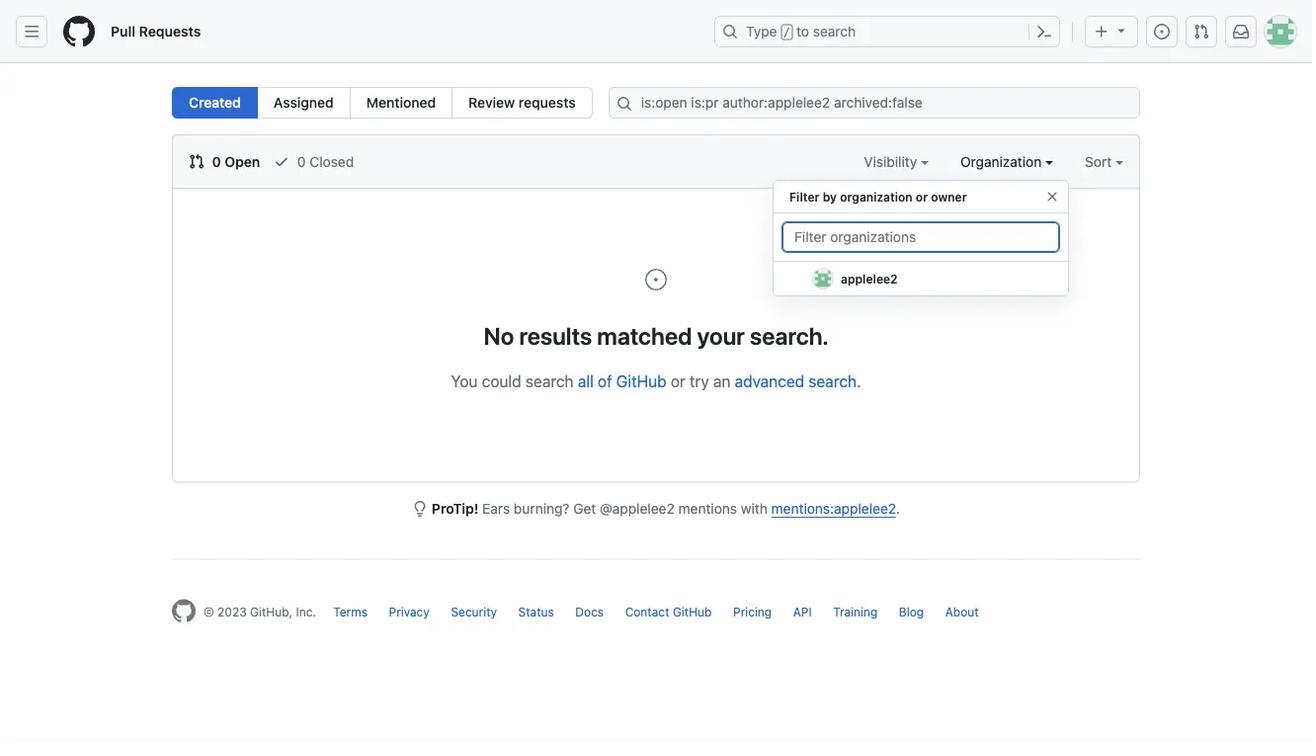 Task type: vqa. For each thing, say whether or not it's contained in the screenshot.
the leftmost GitHub
yes



Task type: locate. For each thing, give the bounding box(es) containing it.
contact github link
[[625, 605, 712, 619]]

footer
[[156, 559, 1156, 672]]

blog link
[[899, 605, 924, 619]]

github right of on the bottom of the page
[[616, 372, 667, 390]]

sort
[[1085, 153, 1112, 169]]

filter by organization menu
[[773, 172, 1069, 312]]

0 inside "link"
[[212, 153, 221, 169]]

1 horizontal spatial github
[[673, 605, 712, 619]]

or left try
[[671, 372, 685, 390]]

git pull request image inside "0 open" "link"
[[189, 154, 205, 169]]

1 vertical spatial issue opened image
[[644, 268, 668, 291]]

2 0 from the left
[[297, 153, 306, 169]]

or left owner
[[916, 190, 928, 204]]

protip!
[[432, 500, 479, 517]]

type
[[746, 23, 777, 40]]

api
[[793, 605, 812, 619]]

0 horizontal spatial issue opened image
[[644, 268, 668, 291]]

©
[[204, 605, 214, 619]]

search
[[813, 23, 856, 40], [526, 372, 574, 390], [809, 372, 857, 390]]

training link
[[833, 605, 878, 619]]

0 vertical spatial issue opened image
[[1154, 24, 1170, 40]]

pull
[[111, 23, 135, 40]]

no results matched your search.
[[484, 322, 829, 349]]

blog
[[899, 605, 924, 619]]

1 vertical spatial .
[[896, 500, 900, 517]]

about
[[945, 605, 979, 619]]

to
[[797, 23, 809, 40]]

check image
[[274, 154, 290, 169]]

0 right check image
[[297, 153, 306, 169]]

search.
[[750, 322, 829, 349]]

git pull request image
[[1194, 24, 1209, 40], [189, 154, 205, 169]]

search right the to
[[813, 23, 856, 40]]

triangle down image
[[1114, 22, 1129, 38]]

1 vertical spatial or
[[671, 372, 685, 390]]

review
[[469, 94, 515, 111]]

mentioned
[[366, 94, 436, 111]]

organization button
[[960, 151, 1053, 172]]

or
[[916, 190, 928, 204], [671, 372, 685, 390]]

1 horizontal spatial issue opened image
[[1154, 24, 1170, 40]]

docs link
[[575, 605, 604, 619]]

0 horizontal spatial 0
[[212, 153, 221, 169]]

issue opened image right triangle down icon
[[1154, 24, 1170, 40]]

status link
[[518, 605, 554, 619]]

issue opened image
[[1154, 24, 1170, 40], [644, 268, 668, 291]]

search image
[[616, 96, 632, 112]]

privacy link
[[389, 605, 430, 619]]

an
[[713, 372, 731, 390]]

git pull request image left the notifications icon
[[1194, 24, 1209, 40]]

1 0 from the left
[[212, 153, 221, 169]]

mentioned link
[[350, 87, 453, 119]]

search down search.
[[809, 372, 857, 390]]

by
[[823, 190, 837, 204]]

1 horizontal spatial 0
[[297, 153, 306, 169]]

security link
[[451, 605, 497, 619]]

0 horizontal spatial git pull request image
[[189, 154, 205, 169]]

could
[[482, 372, 521, 390]]

inc.
[[296, 605, 316, 619]]

burning?
[[514, 500, 570, 517]]

github right contact
[[673, 605, 712, 619]]

issue opened image up no results matched your search.
[[644, 268, 668, 291]]

0 horizontal spatial or
[[671, 372, 685, 390]]

pull requests
[[111, 23, 201, 40]]

0 vertical spatial git pull request image
[[1194, 24, 1209, 40]]

1 vertical spatial github
[[673, 605, 712, 619]]

2023
[[217, 605, 247, 619]]

assigned
[[273, 94, 334, 111]]

0
[[212, 153, 221, 169], [297, 153, 306, 169]]

1 horizontal spatial or
[[916, 190, 928, 204]]

0 left open
[[212, 153, 221, 169]]

mentions:applelee2 link
[[771, 500, 896, 517]]

0 vertical spatial or
[[916, 190, 928, 204]]

privacy
[[389, 605, 430, 619]]

github
[[616, 372, 667, 390], [673, 605, 712, 619]]

0 vertical spatial .
[[857, 372, 861, 390]]

get
[[573, 500, 596, 517]]

of
[[598, 372, 612, 390]]

terms link
[[333, 605, 368, 619]]

visibility button
[[864, 151, 929, 172]]

training
[[833, 605, 878, 619]]

api link
[[793, 605, 812, 619]]

owner
[[931, 190, 967, 204]]

0 horizontal spatial github
[[616, 372, 667, 390]]

.
[[857, 372, 861, 390], [896, 500, 900, 517]]

terms
[[333, 605, 368, 619]]

open
[[225, 153, 260, 169]]

you
[[451, 372, 478, 390]]

© 2023 github, inc.
[[204, 605, 316, 619]]

1 vertical spatial git pull request image
[[189, 154, 205, 169]]

git pull request image left the 0 open
[[189, 154, 205, 169]]

@applelee2
[[600, 500, 675, 517]]

1 horizontal spatial git pull request image
[[1194, 24, 1209, 40]]

or inside menu
[[916, 190, 928, 204]]

filter
[[790, 190, 820, 204]]

1 horizontal spatial .
[[896, 500, 900, 517]]

pull requests element
[[172, 87, 593, 119]]

visibility
[[864, 153, 921, 169]]



Task type: describe. For each thing, give the bounding box(es) containing it.
Issues search field
[[608, 87, 1140, 119]]

you could search all of github or try an advanced search .
[[451, 372, 861, 390]]

close menu image
[[1044, 189, 1060, 205]]

about link
[[945, 605, 979, 619]]

homepage image
[[172, 599, 196, 623]]

notifications image
[[1233, 24, 1249, 40]]

0 closed
[[294, 153, 354, 169]]

organization
[[960, 153, 1045, 169]]

0 for closed
[[297, 153, 306, 169]]

closed
[[310, 153, 354, 169]]

footer containing © 2023 github, inc.
[[156, 559, 1156, 672]]

results
[[519, 322, 592, 349]]

light bulb image
[[412, 501, 428, 517]]

review requests link
[[452, 87, 593, 119]]

type / to search
[[746, 23, 856, 40]]

pricing
[[733, 605, 772, 619]]

advanced search link
[[735, 372, 857, 390]]

0 for open
[[212, 153, 221, 169]]

search left the all
[[526, 372, 574, 390]]

Filter organizations text field
[[782, 221, 1060, 253]]

status
[[518, 605, 554, 619]]

sort button
[[1085, 151, 1123, 172]]

0 vertical spatial github
[[616, 372, 667, 390]]

requests
[[139, 23, 201, 40]]

advanced
[[735, 372, 804, 390]]

contact github
[[625, 605, 712, 619]]

matched
[[597, 322, 692, 349]]

review requests
[[469, 94, 576, 111]]

docs
[[575, 605, 604, 619]]

mentions:applelee2
[[771, 500, 896, 517]]

pricing link
[[733, 605, 772, 619]]

applelee2 link
[[774, 262, 1068, 296]]

all
[[578, 372, 594, 390]]

/
[[783, 26, 790, 40]]

no
[[484, 322, 514, 349]]

@applelee2 image
[[813, 269, 833, 289]]

0 open link
[[189, 151, 260, 172]]

Search all issues text field
[[608, 87, 1140, 119]]

plus image
[[1094, 24, 1110, 40]]

ears
[[482, 500, 510, 517]]

with
[[741, 500, 768, 517]]

assigned link
[[257, 87, 351, 119]]

filter by organization or owner
[[790, 190, 967, 204]]

0 horizontal spatial .
[[857, 372, 861, 390]]

homepage image
[[63, 16, 95, 47]]

all of github link
[[578, 372, 667, 390]]

try
[[690, 372, 709, 390]]

0 open
[[208, 153, 260, 169]]

command palette image
[[1037, 24, 1052, 40]]

0 closed link
[[274, 151, 354, 172]]

protip! ears burning? get @applelee2 mentions with mentions:applelee2 .
[[432, 500, 900, 517]]

github,
[[250, 605, 293, 619]]

your
[[697, 322, 745, 349]]

mentions
[[678, 500, 737, 517]]

requests
[[519, 94, 576, 111]]

applelee2
[[841, 272, 898, 286]]

contact
[[625, 605, 669, 619]]

security
[[451, 605, 497, 619]]

organization
[[840, 190, 913, 204]]



